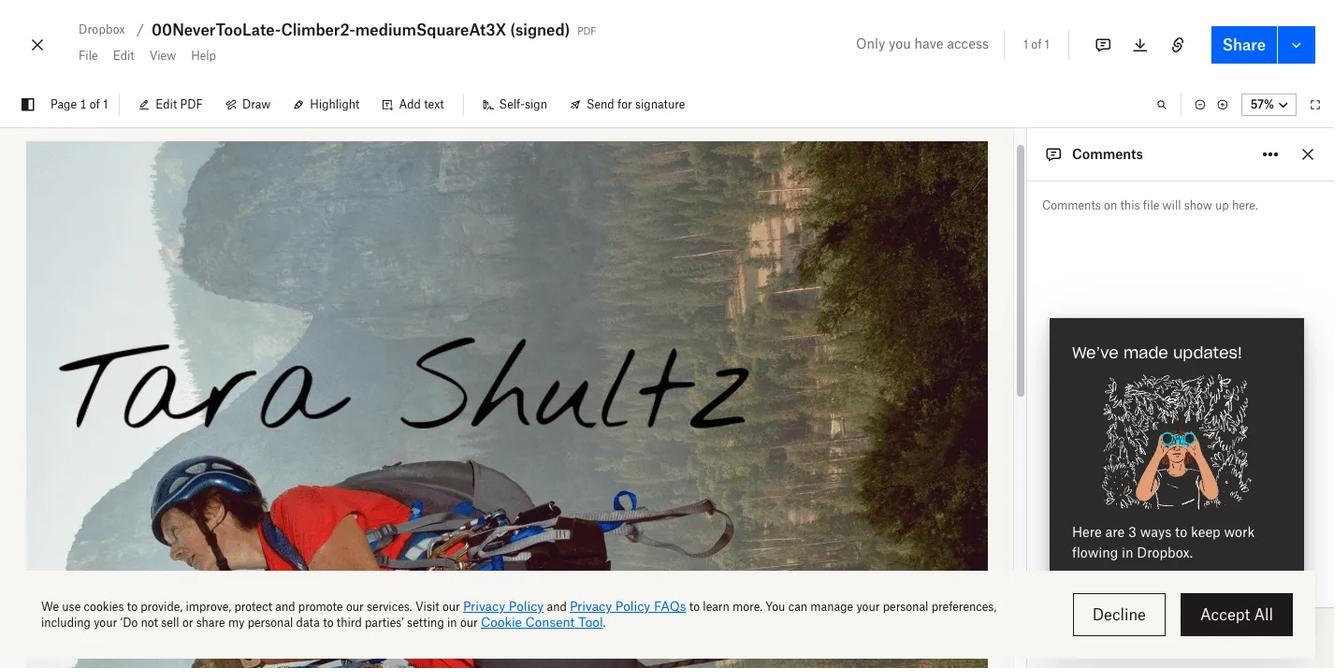 Task type: describe. For each thing, give the bounding box(es) containing it.
highlight
[[310, 97, 360, 111]]

edit button
[[105, 41, 142, 71]]

only
[[856, 36, 886, 51]]

have
[[915, 36, 944, 51]]

57% button
[[1242, 94, 1297, 116]]

dropbox button
[[71, 19, 133, 41]]

up
[[1216, 198, 1229, 212]]

Add your thoughts text field
[[1075, 623, 1241, 653]]

/ 00nevertoolate-climber2-mediumsquareat3x (signed) pdf
[[137, 21, 597, 39]]

add text
[[399, 97, 444, 111]]

to
[[1176, 524, 1188, 540]]

work
[[1225, 524, 1255, 540]]

highlight button
[[282, 90, 371, 120]]

pdf
[[180, 97, 203, 111]]

close image
[[26, 30, 49, 60]]

1 vertical spatial of
[[90, 97, 100, 111]]

57%
[[1251, 97, 1275, 111]]

1 horizontal spatial of
[[1032, 37, 1042, 51]]

file button
[[71, 41, 105, 71]]

1 of 1
[[1024, 37, 1050, 51]]

add your thoughts image
[[1075, 628, 1226, 649]]

this
[[1121, 198, 1140, 212]]

(signed)
[[510, 21, 570, 39]]

your
[[1099, 631, 1123, 645]]

send for signature button
[[559, 90, 697, 120]]

00nevertoolate-climber2-mediumsquareat3x (signed).pdf image
[[26, 141, 988, 668]]

add text button
[[371, 90, 455, 120]]

made
[[1124, 343, 1169, 362]]

comments for comments
[[1073, 146, 1144, 162]]

updates!
[[1174, 343, 1243, 362]]

comments on this file will show up here.
[[1043, 198, 1259, 212]]

comments for comments on this file will show up here.
[[1043, 198, 1101, 212]]

share button
[[1212, 26, 1278, 64]]

help button
[[184, 41, 224, 71]]

add your thoughts
[[1074, 631, 1173, 645]]

view button
[[142, 41, 184, 71]]

are
[[1106, 524, 1125, 540]]

keep
[[1191, 524, 1221, 540]]

thoughts
[[1126, 631, 1173, 645]]

00nevertoolate-
[[152, 21, 281, 39]]

here.
[[1232, 198, 1259, 212]]

in
[[1122, 545, 1134, 561]]

file
[[1143, 198, 1160, 212]]

flowing
[[1073, 545, 1119, 561]]

ways
[[1141, 524, 1172, 540]]



Task type: locate. For each thing, give the bounding box(es) containing it.
will
[[1163, 198, 1182, 212]]

climber2-
[[281, 21, 356, 39]]

pdf
[[578, 22, 597, 37]]

0 vertical spatial of
[[1032, 37, 1042, 51]]

comments up on
[[1073, 146, 1144, 162]]

0 horizontal spatial edit
[[113, 49, 134, 63]]

edit for edit
[[113, 49, 134, 63]]

/
[[137, 22, 144, 37]]

1 vertical spatial add
[[1074, 631, 1096, 645]]

of right page
[[90, 97, 100, 111]]

share
[[1223, 36, 1266, 54]]

edit inside button
[[156, 97, 177, 111]]

page
[[51, 97, 77, 111]]

self-
[[499, 97, 525, 111]]

edit inside popup button
[[113, 49, 134, 63]]

access
[[947, 36, 989, 51]]

edit pdf
[[156, 97, 203, 111]]

edit left "pdf"
[[156, 97, 177, 111]]

you
[[889, 36, 911, 51]]

draw button
[[214, 90, 282, 120]]

file
[[79, 49, 98, 63]]

add left "your"
[[1074, 631, 1096, 645]]

3
[[1129, 524, 1137, 540]]

comments
[[1073, 146, 1144, 162], [1043, 198, 1101, 212]]

help
[[191, 49, 216, 63]]

send for signature
[[587, 97, 686, 111]]

1 vertical spatial edit
[[156, 97, 177, 111]]

0 vertical spatial add
[[399, 97, 421, 111]]

0 vertical spatial edit
[[113, 49, 134, 63]]

show
[[1185, 198, 1213, 212]]

1 vertical spatial comments
[[1043, 198, 1101, 212]]

view
[[149, 49, 176, 63]]

mediumsquareat3x
[[355, 21, 507, 39]]

dropbox.
[[1137, 545, 1193, 561]]

add inside "button"
[[399, 97, 421, 111]]

send
[[587, 97, 615, 111]]

1 horizontal spatial edit
[[156, 97, 177, 111]]

text
[[424, 97, 444, 111]]

draw
[[242, 97, 271, 111]]

page 1 of 1
[[51, 97, 108, 111]]

1 horizontal spatial add
[[1074, 631, 1096, 645]]

add for add your thoughts
[[1074, 631, 1096, 645]]

for
[[618, 97, 632, 111]]

self-sign
[[499, 97, 547, 111]]

we've made updates!
[[1073, 343, 1243, 362]]

on
[[1104, 198, 1118, 212]]

of
[[1032, 37, 1042, 51], [90, 97, 100, 111]]

0 horizontal spatial add
[[399, 97, 421, 111]]

close right sidebar image
[[1297, 143, 1320, 166]]

edit
[[113, 49, 134, 63], [156, 97, 177, 111]]

signature
[[635, 97, 686, 111]]

edit for edit pdf
[[156, 97, 177, 111]]

sign
[[525, 97, 547, 111]]

dropbox
[[79, 22, 125, 37]]

0 vertical spatial comments
[[1073, 146, 1144, 162]]

0 horizontal spatial of
[[90, 97, 100, 111]]

edit down dropbox dropdown button
[[113, 49, 134, 63]]

comments left on
[[1043, 198, 1101, 212]]

add
[[399, 97, 421, 111], [1074, 631, 1096, 645]]

1
[[1024, 37, 1029, 51], [1045, 37, 1050, 51], [80, 97, 87, 111], [103, 97, 108, 111]]

here are 3 ways to keep work flowing in dropbox.
[[1073, 524, 1255, 561]]

of right access
[[1032, 37, 1042, 51]]

add left the text
[[399, 97, 421, 111]]

edit pdf button
[[127, 90, 214, 120]]

self-sign button
[[471, 90, 559, 120]]

add for add text
[[399, 97, 421, 111]]

here
[[1073, 524, 1102, 540]]

we've
[[1073, 343, 1119, 362]]

only you have access
[[856, 36, 989, 51]]



Task type: vqa. For each thing, say whether or not it's contained in the screenshot.
Deleted files
no



